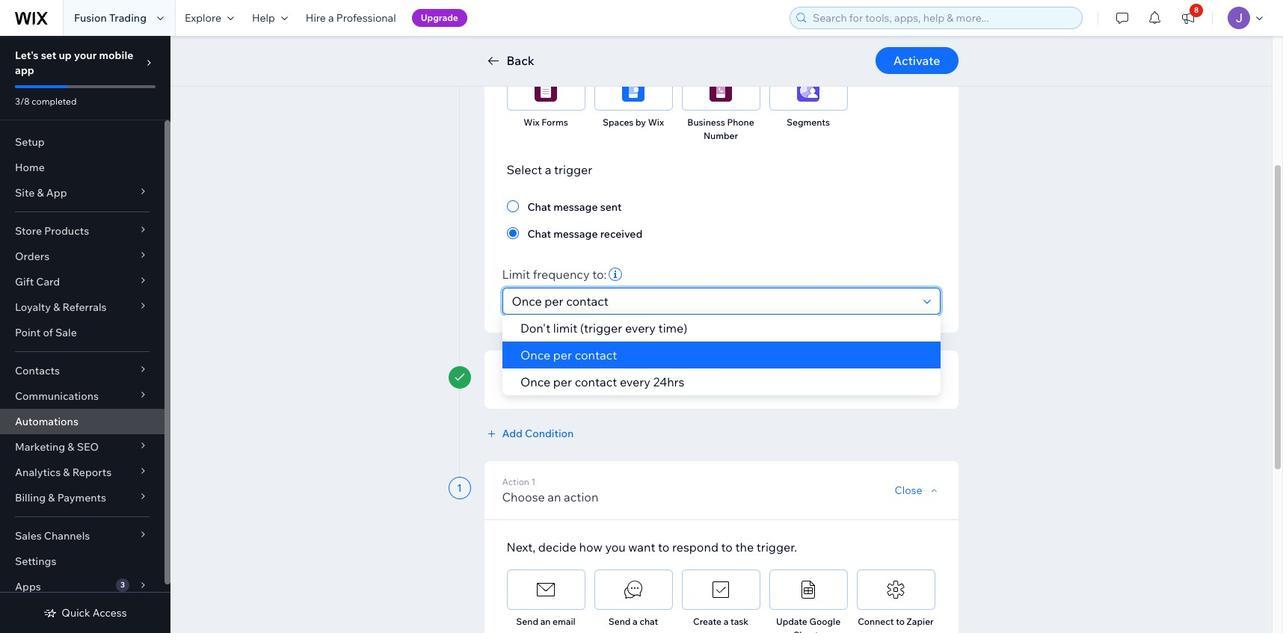 Task type: locate. For each thing, give the bounding box(es) containing it.
3/8 completed
[[15, 96, 77, 107]]

to left 'zapier'
[[896, 616, 905, 627]]

an
[[548, 490, 561, 505], [540, 616, 551, 627]]

add condition
[[502, 427, 574, 440]]

contacts
[[15, 364, 60, 378]]

app
[[46, 186, 67, 200]]

a inside send a chat message
[[633, 616, 638, 627]]

store products
[[15, 224, 89, 238]]

contact down the (trigger
[[574, 348, 617, 363]]

select
[[507, 162, 542, 177]]

message
[[553, 200, 598, 214], [553, 227, 598, 241], [614, 630, 652, 633]]

inbox
[[869, 40, 892, 52]]

per for once per contact every 24hrs
[[553, 375, 572, 390]]

wix left forms at the left top of page
[[524, 117, 540, 128]]

0 vertical spatial message
[[553, 200, 598, 214]]

upgrade
[[421, 12, 458, 23]]

1 vertical spatial message
[[553, 227, 598, 241]]

0 vertical spatial contact
[[574, 348, 617, 363]]

&
[[894, 40, 900, 52], [37, 186, 44, 200], [53, 301, 60, 314], [68, 440, 74, 454], [63, 466, 70, 479], [48, 491, 55, 505]]

None field
[[507, 289, 919, 314]]

2 vertical spatial message
[[614, 630, 652, 633]]

2
[[539, 379, 545, 394]]

hire a professional
[[306, 11, 396, 25]]

& left app on the top left
[[37, 186, 44, 200]]

automations link
[[0, 409, 164, 434]]

& inside analytics & reports dropdown button
[[63, 466, 70, 479]]

& for billing
[[48, 491, 55, 505]]

& left reports
[[63, 466, 70, 479]]

& for marketing
[[68, 440, 74, 454]]

0 vertical spatial site
[[779, 40, 796, 52]]

0 horizontal spatial site
[[15, 186, 35, 200]]

invoices
[[616, 40, 651, 52]]

1 horizontal spatial category image
[[622, 579, 645, 601]]

category image
[[535, 79, 557, 102], [622, 79, 645, 102], [797, 79, 819, 102], [710, 579, 732, 601], [797, 579, 819, 601], [885, 579, 907, 601]]

send left 'email'
[[516, 616, 538, 627]]

hire
[[306, 11, 326, 25]]

& right the billing
[[48, 491, 55, 505]]

once per contact option
[[502, 342, 940, 369]]

1 horizontal spatial site
[[779, 40, 796, 52]]

trigger.
[[757, 540, 797, 555]]

1 vertical spatial site
[[15, 186, 35, 200]]

per for once per contact
[[553, 348, 572, 363]]

update
[[776, 616, 807, 627]]

a
[[328, 11, 334, 25], [545, 162, 551, 177], [633, 616, 638, 627], [723, 616, 728, 627]]

send an email
[[516, 616, 575, 627]]

2 vertical spatial chat
[[527, 227, 551, 241]]

0 vertical spatial every
[[625, 321, 655, 336]]

chat up limit frequency to:
[[527, 227, 551, 241]]

1 vertical spatial trigger
[[611, 379, 650, 394]]

per down limit
[[553, 348, 572, 363]]

& inside billing & payments popup button
[[48, 491, 55, 505]]

a inside 'link'
[[328, 11, 334, 25]]

next, decide how you want to respond to the trigger.
[[507, 540, 797, 555]]

3/8
[[15, 96, 30, 107]]

chat
[[902, 40, 923, 52], [527, 200, 551, 214], [527, 227, 551, 241]]

trigger right after
[[611, 379, 650, 394]]

0 horizontal spatial 1
[[457, 482, 462, 495]]

site for site & app
[[15, 186, 35, 200]]

2 horizontal spatial to
[[896, 616, 905, 627]]

3
[[120, 580, 125, 590]]

1 vertical spatial an
[[540, 616, 551, 627]]

create a task
[[693, 616, 748, 627]]

& for site
[[37, 186, 44, 200]]

once for once per contact
[[520, 348, 550, 363]]

per right 2
[[553, 375, 572, 390]]

0 horizontal spatial to
[[658, 540, 670, 555]]

a left chat
[[633, 616, 638, 627]]

1 contact from the top
[[574, 348, 617, 363]]

2 horizontal spatial category image
[[710, 79, 732, 102]]

gift card
[[15, 275, 60, 289]]

members
[[798, 40, 838, 52]]

an left 'email'
[[540, 616, 551, 627]]

close
[[895, 484, 922, 497]]

business
[[687, 117, 725, 128]]

trigger up chat message sent
[[554, 162, 592, 177]]

every left 24hrs
[[619, 375, 650, 390]]

setup link
[[0, 129, 164, 155]]

message down chat message sent
[[553, 227, 598, 241]]

0 vertical spatial once
[[520, 348, 550, 363]]

2 contact from the top
[[574, 375, 617, 390]]

Search for tools, apps, help & more... field
[[808, 7, 1077, 28]]

analytics
[[15, 466, 61, 479]]

price
[[519, 40, 540, 52]]

a left task
[[723, 616, 728, 627]]

chat down select a trigger
[[527, 200, 551, 214]]

hire a professional link
[[297, 0, 405, 36]]

message up "chat message received"
[[553, 200, 598, 214]]

wix right by
[[648, 117, 664, 128]]

an left "action"
[[548, 490, 561, 505]]

inbox & chat
[[869, 40, 923, 52]]

1 right action
[[531, 476, 536, 487]]

send for send an email
[[516, 616, 538, 627]]

action
[[502, 476, 529, 487]]

communications
[[15, 390, 99, 403]]

1 vertical spatial chat
[[527, 200, 551, 214]]

of
[[43, 326, 53, 339]]

to left the
[[721, 540, 733, 555]]

contact for once per contact
[[574, 348, 617, 363]]

0 horizontal spatial trigger
[[554, 162, 592, 177]]

gift
[[15, 275, 34, 289]]

message inside send a chat message
[[614, 630, 652, 633]]

1 horizontal spatial trigger
[[611, 379, 650, 394]]

category image
[[710, 79, 732, 102], [535, 579, 557, 601], [622, 579, 645, 601]]

store
[[15, 224, 42, 238]]

0 vertical spatial chat
[[902, 40, 923, 52]]

per inside option
[[553, 348, 572, 363]]

1 vertical spatial contact
[[574, 375, 617, 390]]

trigger
[[554, 162, 592, 177], [611, 379, 650, 394]]

list box
[[502, 315, 940, 396]]

phone
[[727, 117, 754, 128]]

completed
[[32, 96, 77, 107]]

2 once from the top
[[520, 375, 550, 390]]

send a chat message
[[608, 616, 658, 633]]

business phone number
[[687, 117, 754, 141]]

1 inside action 1 choose an action
[[531, 476, 536, 487]]

message for sent
[[553, 200, 598, 214]]

site inside dropdown button
[[15, 186, 35, 200]]

& inside loyalty & referrals dropdown button
[[53, 301, 60, 314]]

category image up send a chat message at the bottom of the page
[[622, 579, 645, 601]]

0 horizontal spatial send
[[516, 616, 538, 627]]

wix
[[698, 40, 714, 52], [524, 117, 540, 128], [648, 117, 664, 128]]

& right loyalty
[[53, 301, 60, 314]]

a right hire
[[328, 11, 334, 25]]

1 vertical spatial per
[[553, 375, 572, 390]]

spaces by wix
[[603, 117, 664, 128]]

site left members
[[779, 40, 796, 52]]

help button
[[243, 0, 297, 36]]

2 horizontal spatial wix
[[698, 40, 714, 52]]

chat up activate
[[902, 40, 923, 52]]

sales channels
[[15, 529, 90, 543]]

products
[[44, 224, 89, 238]]

message down chat
[[614, 630, 652, 633]]

1 per from the top
[[553, 348, 572, 363]]

category image up connect to zapier
[[885, 579, 907, 601]]

send left chat
[[608, 616, 631, 627]]

category image up send an email
[[535, 579, 557, 601]]

back button
[[484, 52, 534, 70]]

decide
[[538, 540, 576, 555]]

send inside send a chat message
[[608, 616, 631, 627]]

0 vertical spatial trigger
[[554, 162, 592, 177]]

category image up business
[[710, 79, 732, 102]]

option group
[[507, 197, 936, 242]]

category image up create a task
[[710, 579, 732, 601]]

site down 'home'
[[15, 186, 35, 200]]

once per contact
[[520, 348, 617, 363]]

0 horizontal spatial wix
[[524, 117, 540, 128]]

limit
[[553, 321, 577, 336]]

chat message received
[[527, 227, 643, 241]]

limit frequency to:
[[502, 267, 607, 282]]

send for send a chat message
[[608, 616, 631, 627]]

1 vertical spatial every
[[619, 375, 650, 390]]

choose
[[502, 490, 545, 505]]

category image up segments
[[797, 79, 819, 102]]

site members
[[779, 40, 838, 52]]

number
[[703, 130, 738, 141]]

connect to zapier
[[858, 616, 934, 627]]

1 left action
[[457, 482, 462, 495]]

& left seo
[[68, 440, 74, 454]]

once inside once per contact option
[[520, 348, 550, 363]]

card
[[36, 275, 60, 289]]

add
[[502, 427, 523, 440]]

quick access button
[[44, 606, 127, 620]]

how
[[579, 540, 603, 555]]

& inside site & app dropdown button
[[37, 186, 44, 200]]

contact down the once per contact
[[574, 375, 617, 390]]

0 vertical spatial per
[[553, 348, 572, 363]]

0 vertical spatial an
[[548, 490, 561, 505]]

2 send from the left
[[608, 616, 631, 627]]

every for 24hrs
[[619, 375, 650, 390]]

marketing
[[15, 440, 65, 454]]

select a trigger
[[507, 162, 592, 177]]

wix left stores
[[698, 40, 714, 52]]

& inside marketing & seo dropdown button
[[68, 440, 74, 454]]

1 once from the top
[[520, 348, 550, 363]]

option group containing chat message sent
[[507, 197, 936, 242]]

your
[[74, 49, 97, 62]]

sales
[[15, 529, 42, 543]]

every for time)
[[625, 321, 655, 336]]

trading
[[109, 11, 147, 25]]

1 vertical spatial once
[[520, 375, 550, 390]]

1 horizontal spatial 1
[[531, 476, 536, 487]]

2 per from the top
[[553, 375, 572, 390]]

to right 'want'
[[658, 540, 670, 555]]

a right the select
[[545, 162, 551, 177]]

wix for wix stores
[[698, 40, 714, 52]]

every left time)
[[625, 321, 655, 336]]

stores
[[716, 40, 744, 52]]

mobile
[[99, 49, 133, 62]]

& right "inbox"
[[894, 40, 900, 52]]

contact inside option
[[574, 348, 617, 363]]

task
[[730, 616, 748, 627]]

1 send from the left
[[516, 616, 538, 627]]

connect
[[858, 616, 894, 627]]

1 horizontal spatial send
[[608, 616, 631, 627]]



Task type: vqa. For each thing, say whether or not it's contained in the screenshot.
No Orders
no



Task type: describe. For each thing, give the bounding box(es) containing it.
don't
[[520, 321, 550, 336]]

google
[[809, 616, 840, 627]]

orders
[[15, 250, 49, 263]]

want
[[628, 540, 655, 555]]

activate button
[[875, 47, 958, 74]]

communications button
[[0, 384, 164, 409]]

site & app
[[15, 186, 67, 200]]

respond
[[672, 540, 718, 555]]

apps
[[15, 580, 41, 594]]

site & app button
[[0, 180, 164, 206]]

24hrs
[[653, 375, 684, 390]]

explore
[[185, 11, 221, 25]]

a for trigger
[[545, 162, 551, 177]]

an inside action 1 choose an action
[[548, 490, 561, 505]]

once for once per contact every 24hrs
[[520, 375, 550, 390]]

wix forms
[[524, 117, 568, 128]]

timing delay: 2 hours after trigger
[[502, 366, 650, 394]]

you
[[605, 540, 626, 555]]

& for inbox
[[894, 40, 900, 52]]

wix for wix forms
[[524, 117, 540, 128]]

1 horizontal spatial wix
[[648, 117, 664, 128]]

contacts button
[[0, 358, 164, 384]]

upgrade button
[[412, 9, 467, 27]]

1 horizontal spatial to
[[721, 540, 733, 555]]

wix stores
[[698, 40, 744, 52]]

analytics & reports button
[[0, 460, 164, 485]]

8 button
[[1172, 0, 1205, 36]]

price quotes
[[519, 40, 573, 52]]

back
[[507, 53, 534, 68]]

sales channels button
[[0, 523, 164, 549]]

time)
[[658, 321, 687, 336]]

home
[[15, 161, 45, 174]]

& for loyalty
[[53, 301, 60, 314]]

a for task
[[723, 616, 728, 627]]

& for analytics
[[63, 466, 70, 479]]

help
[[252, 11, 275, 25]]

by
[[636, 117, 646, 128]]

action
[[564, 490, 598, 505]]

email
[[553, 616, 575, 627]]

the
[[735, 540, 754, 555]]

category image up update google sheets
[[797, 579, 819, 601]]

contact for once per contact every 24hrs
[[574, 375, 617, 390]]

frequency
[[533, 267, 590, 282]]

list box containing don't limit (trigger every time)
[[502, 315, 940, 396]]

up
[[59, 49, 72, 62]]

app
[[15, 64, 34, 77]]

point of sale link
[[0, 320, 164, 345]]

add condition button
[[484, 427, 574, 440]]

billing & payments
[[15, 491, 106, 505]]

category image up wix forms
[[535, 79, 557, 102]]

fusion
[[74, 11, 107, 25]]

point
[[15, 326, 41, 339]]

loyalty & referrals
[[15, 301, 107, 314]]

payments
[[57, 491, 106, 505]]

received
[[600, 227, 643, 241]]

action 1 choose an action
[[502, 476, 598, 505]]

let's
[[15, 49, 39, 62]]

billing
[[15, 491, 46, 505]]

category image up spaces by wix
[[622, 79, 645, 102]]

marketing & seo
[[15, 440, 99, 454]]

a for chat
[[633, 616, 638, 627]]

trigger inside timing delay: 2 hours after trigger
[[611, 379, 650, 394]]

chat for chat message sent
[[527, 200, 551, 214]]

marketing & seo button
[[0, 434, 164, 460]]

0 horizontal spatial category image
[[535, 579, 557, 601]]

chat
[[640, 616, 658, 627]]

fusion trading
[[74, 11, 147, 25]]

limit
[[502, 267, 530, 282]]

chat for chat message received
[[527, 227, 551, 241]]

segments
[[787, 117, 830, 128]]

create
[[693, 616, 721, 627]]

let's set up your mobile app
[[15, 49, 133, 77]]

chat message sent
[[527, 200, 622, 214]]

activate
[[893, 53, 940, 68]]

home link
[[0, 155, 164, 180]]

quick access
[[62, 606, 127, 620]]

a for professional
[[328, 11, 334, 25]]

seo
[[77, 440, 99, 454]]

gift card button
[[0, 269, 164, 295]]

sidebar element
[[0, 36, 170, 633]]

billing & payments button
[[0, 485, 164, 511]]

to:
[[592, 267, 607, 282]]

professional
[[336, 11, 396, 25]]

sheets
[[794, 630, 823, 633]]

update google sheets
[[776, 616, 840, 633]]

loyalty & referrals button
[[0, 295, 164, 320]]

condition
[[525, 427, 574, 440]]

timing
[[502, 366, 531, 377]]

message for received
[[553, 227, 598, 241]]

setup
[[15, 135, 45, 149]]

analytics & reports
[[15, 466, 112, 479]]

orders button
[[0, 244, 164, 269]]

forms
[[542, 117, 568, 128]]

site for site members
[[779, 40, 796, 52]]

store products button
[[0, 218, 164, 244]]

after
[[582, 379, 609, 394]]

access
[[93, 606, 127, 620]]



